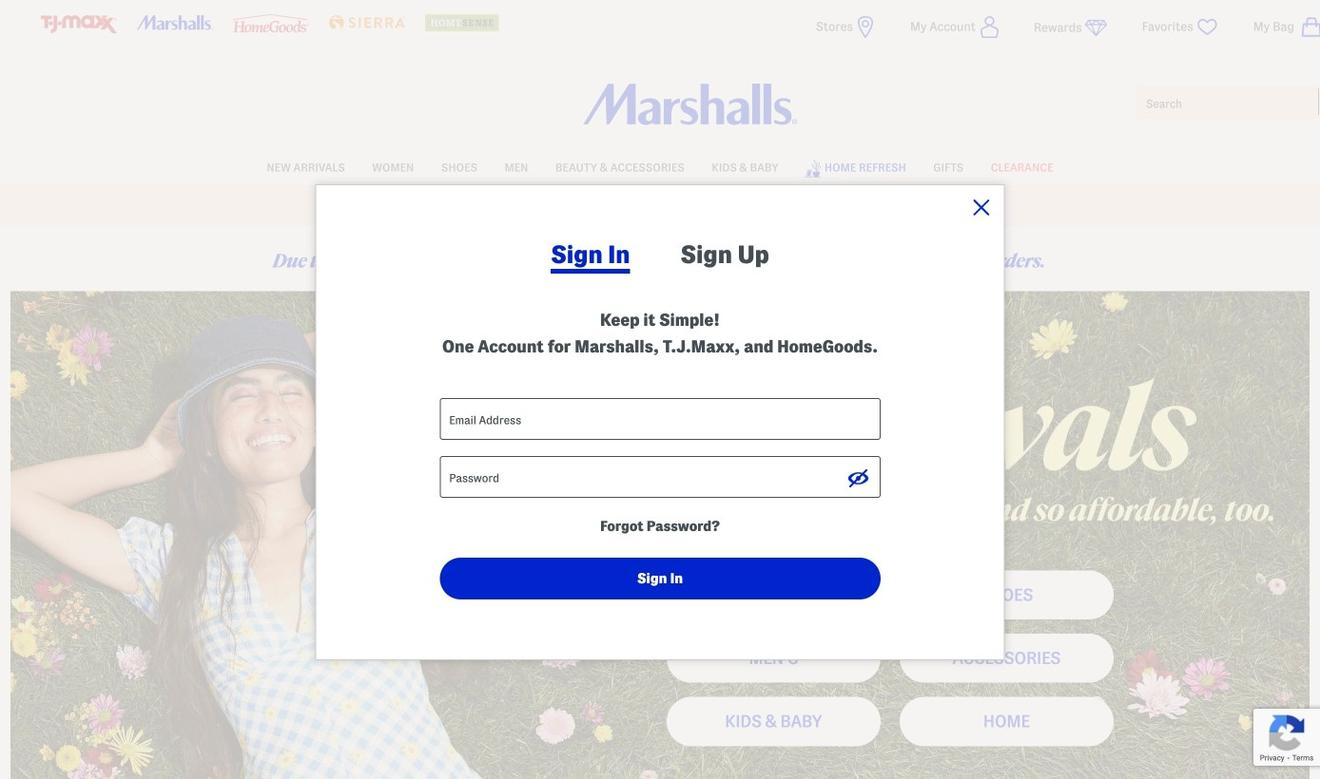Task type: locate. For each thing, give the bounding box(es) containing it.
dialog
[[315, 185, 1320, 770]]

None submit
[[440, 558, 880, 600]]

homesense.com image
[[425, 14, 501, 31]]

marquee
[[0, 189, 1320, 227]]

homegoods.com image
[[233, 14, 309, 32]]

Password password field
[[440, 457, 880, 498]]

sierra.com image
[[329, 15, 405, 30]]

new arrivals. our latest drop is better than ever ã¢ââ and so affordable, too. image
[[10, 292, 1310, 780]]

menu bar
[[10, 150, 1310, 185]]

Search text field
[[1133, 84, 1320, 122]]

banner
[[0, 0, 1320, 227]]

main content
[[10, 231, 1310, 780]]

email address email field
[[440, 399, 880, 440]]



Task type: vqa. For each thing, say whether or not it's contained in the screenshot.
submit
yes



Task type: describe. For each thing, give the bounding box(es) containing it.
site search search field
[[1133, 84, 1320, 122]]

marshalls.com image
[[137, 15, 213, 30]]

close dialog element
[[973, 200, 990, 216]]

tjmaxx.com image
[[41, 15, 117, 33]]



